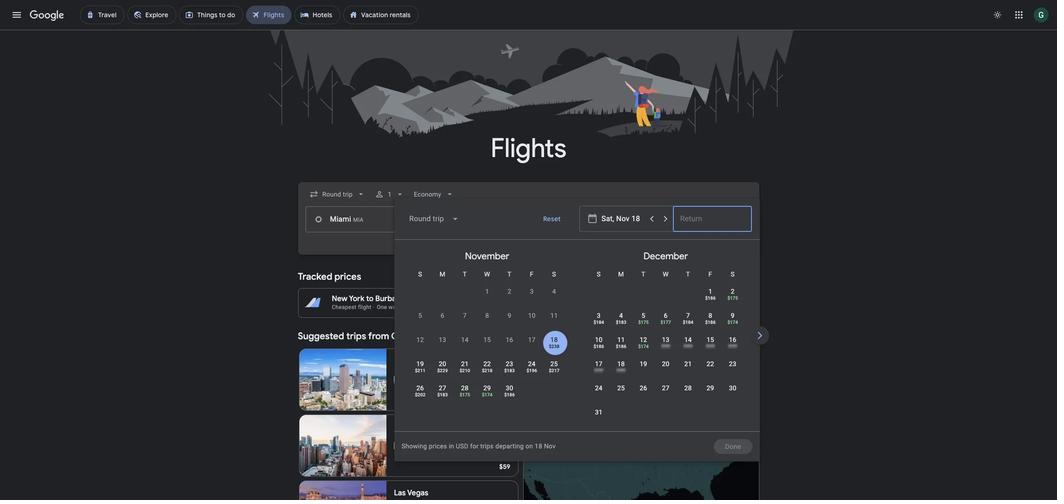 Task type: vqa. For each thing, say whether or not it's contained in the screenshot.


Task type: locate. For each thing, give the bounding box(es) containing it.
t up track
[[642, 271, 646, 278]]

14 for 14
[[461, 336, 469, 344]]

t
[[463, 271, 467, 278], [508, 271, 512, 278], [642, 271, 646, 278], [686, 271, 690, 278]]

sat, nov 11 element
[[550, 311, 558, 320]]

1 vertical spatial , 175 us dollars element
[[638, 320, 649, 325]]

1 21 from the left
[[461, 360, 469, 368]]

28 inside button
[[684, 385, 692, 392]]

1 horizontal spatial 2
[[731, 288, 735, 295]]

28 for 28
[[684, 385, 692, 392]]

2 – 9
[[407, 367, 422, 374]]

las vegas
[[394, 489, 428, 498]]

1 vertical spatial , 183 us dollars element
[[504, 368, 515, 374]]

23 inside button
[[729, 360, 737, 368]]

0 horizontal spatial new
[[332, 294, 348, 304]]

???? down explore destinations
[[706, 344, 715, 349]]

row
[[476, 279, 565, 309], [699, 279, 744, 309], [409, 307, 565, 334], [588, 307, 744, 334], [409, 331, 565, 358], [588, 331, 744, 358], [409, 355, 565, 382], [588, 355, 744, 382], [409, 380, 521, 406], [588, 380, 744, 406]]

$184
[[594, 320, 604, 325], [683, 320, 693, 325]]

2 horizontal spatial prices
[[652, 293, 668, 299]]

0 vertical spatial new
[[332, 294, 348, 304]]

????
[[661, 344, 670, 349], [684, 344, 693, 349], [706, 344, 715, 349], [728, 344, 737, 349], [594, 368, 603, 374], [617, 368, 626, 374]]

prices
[[335, 271, 361, 283], [652, 293, 668, 299], [429, 443, 447, 450]]

trips inside region
[[346, 331, 366, 342]]

8 button
[[476, 311, 498, 334]]

10 button
[[521, 311, 543, 334]]

s up los
[[418, 271, 422, 278]]

york inside new york nov 23 – 29
[[411, 423, 427, 432]]

1 horizontal spatial 20
[[662, 360, 670, 368]]

26 up , 202 us dollars 'element'
[[417, 385, 424, 392]]

sat, dec 2 element
[[731, 287, 735, 296]]

$186 up mon, dec 18 element
[[616, 344, 627, 349]]

17 inside button
[[528, 336, 536, 344]]

$183 up the mon, dec 11 element
[[616, 320, 627, 325]]

5 down daily
[[642, 312, 645, 320]]

f up fri, dec 1 element on the right bottom of page
[[709, 271, 712, 278]]

28 for 28 $175
[[461, 385, 469, 392]]

0 horizontal spatial $175
[[460, 393, 470, 398]]

sat, dec 9 element
[[731, 311, 735, 320]]

12 down 5 button
[[417, 336, 424, 344]]

11 inside button
[[550, 312, 558, 320]]

, 186 us dollars element
[[705, 296, 716, 301], [705, 320, 716, 325], [594, 344, 604, 349], [616, 344, 627, 349], [504, 393, 515, 398]]

24 up "$196" at the bottom of page
[[528, 360, 536, 368]]

nov up spirit icon
[[394, 433, 406, 441]]

1 $186
[[705, 288, 716, 301]]

7 button
[[454, 311, 476, 334]]

1 vertical spatial new
[[394, 423, 410, 432]]

2 vertical spatial $183
[[437, 393, 448, 398]]

1 vertical spatial  image
[[433, 441, 434, 451]]

one way
[[377, 304, 399, 311]]

prices up let
[[652, 293, 668, 299]]

, 186 us dollars element right about
[[705, 296, 716, 301]]

1 , 184 us dollars element from the left
[[594, 320, 604, 325]]

wed, dec 20 element
[[662, 360, 670, 369]]

new up spirit icon
[[394, 423, 410, 432]]

1 2 from the left
[[508, 288, 511, 295]]

nonstop
[[405, 376, 431, 384], [405, 442, 431, 450]]

28 inside "28 $175"
[[461, 385, 469, 392]]

2 , 184 us dollars element from the left
[[683, 320, 693, 325]]

grid
[[398, 244, 934, 437]]

1 f from the left
[[530, 271, 534, 278]]

18 inside the 18 $238
[[550, 336, 558, 344]]

1 horizontal spatial 12
[[640, 336, 647, 344]]

26 button
[[632, 384, 655, 406]]

17
[[528, 336, 536, 344], [595, 360, 603, 368]]

$59 down thu, nov 30 element
[[499, 397, 511, 405]]

1 7 from the left
[[463, 312, 467, 320]]

new for new york to burbank or los angeles
[[332, 294, 348, 304]]

29 inside button
[[707, 385, 714, 392]]

1 hr from the top
[[442, 376, 448, 384]]

las
[[394, 489, 406, 498]]

29 for 29
[[707, 385, 714, 392]]

1 horizontal spatial flights
[[584, 293, 601, 299]]

29 button
[[699, 384, 722, 406]]

2 21 from the left
[[684, 360, 692, 368]]

???? up sun, dec 24 element
[[594, 368, 603, 374]]

0 horizontal spatial 7
[[463, 312, 467, 320]]

29 down '22' "button" at the right
[[707, 385, 714, 392]]

1 horizontal spatial $175
[[638, 320, 649, 325]]

hr left in
[[442, 442, 448, 450]]

1 16 from the left
[[506, 336, 513, 344]]

1 horizontal spatial nov
[[544, 443, 556, 450]]

28 down 21 button on the right of page
[[684, 385, 692, 392]]

row containing 10
[[588, 331, 744, 358]]

20 down '13 ????'
[[662, 360, 670, 368]]

24 inside 24 $196
[[528, 360, 536, 368]]

0 horizontal spatial 16
[[506, 336, 513, 344]]

21 inside 21 button
[[684, 360, 692, 368]]

3 inside button
[[530, 288, 534, 295]]

0 horizontal spatial 18
[[535, 443, 542, 450]]

8 inside 8 $186
[[709, 312, 712, 320]]

hr
[[442, 376, 448, 384], [442, 442, 448, 450]]

1 horizontal spatial 3
[[597, 312, 601, 320]]

wed, nov 22 element
[[484, 360, 491, 369]]

6 inside 6 $177
[[664, 312, 668, 320]]

6 up , 177 us dollars element
[[664, 312, 668, 320]]

 image
[[373, 304, 375, 311]]

15 for 15 ????
[[707, 336, 714, 344]]

14 inside button
[[461, 336, 469, 344]]

0 horizontal spatial 21
[[461, 360, 469, 368]]

$175 for 28
[[460, 393, 470, 398]]

2 28 from the left
[[684, 385, 692, 392]]

11 inside '11 $186'
[[617, 336, 625, 344]]

1 vertical spatial for
[[470, 443, 479, 450]]

10 for 10 $186
[[595, 336, 603, 344]]

sun, nov 26 element
[[417, 384, 424, 393]]

suggested trips from charlotte region
[[298, 326, 759, 501]]

s left all
[[731, 271, 735, 278]]

16 for 16
[[506, 336, 513, 344]]

0 horizontal spatial 17
[[528, 336, 536, 344]]

2 $184 from the left
[[683, 320, 693, 325]]

Departure text field
[[602, 207, 644, 232]]

, 175 us dollars element down 4 hr 1 min
[[460, 393, 470, 398]]

13 inside button
[[439, 336, 446, 344]]

0 vertical spatial hr
[[442, 376, 448, 384]]

sun, nov 19 element
[[417, 360, 424, 369]]

1 $184 from the left
[[594, 320, 604, 325]]

15 inside button
[[484, 336, 491, 344]]

2 30 from the left
[[729, 385, 737, 392]]

you right let
[[663, 300, 672, 307]]

, 202 us dollars element
[[415, 393, 426, 398]]

nonstop down 23 – 29
[[405, 442, 431, 450]]

, 210 us dollars element
[[460, 368, 470, 374]]

0 horizontal spatial 22
[[484, 360, 491, 368]]

???? up mon, dec 25 element
[[617, 368, 626, 374]]

8 inside button
[[485, 312, 489, 320]]

$59 down departing
[[499, 463, 511, 471]]

$183 inside the december row group
[[616, 320, 627, 325]]

2 horizontal spatial , 175 us dollars element
[[728, 296, 738, 301]]

0 horizontal spatial m
[[440, 271, 445, 278]]

, 175 us dollars element up sat, dec 9 element
[[728, 296, 738, 301]]

17 ????
[[594, 360, 603, 374]]

prices for tracked prices
[[335, 271, 361, 283]]

0 vertical spatial min
[[455, 376, 466, 384]]

9 for 9
[[508, 312, 511, 320]]

1 vertical spatial , 174 us dollars element
[[638, 344, 649, 349]]

w
[[484, 271, 490, 278], [663, 271, 669, 278]]

m for november
[[440, 271, 445, 278]]

???? for 15
[[706, 344, 715, 349]]

, 175 us dollars element
[[728, 296, 738, 301], [638, 320, 649, 325], [460, 393, 470, 398]]

fri, dec 1 element
[[709, 287, 712, 296]]

1 9 from the left
[[508, 312, 511, 320]]

1 m from the left
[[440, 271, 445, 278]]

thu, dec 14 element
[[684, 335, 692, 345]]

$183 up thu, nov 30 element
[[504, 368, 515, 374]]

tue, nov 21 element
[[461, 360, 469, 369]]

$59 for new york
[[499, 463, 511, 471]]

None field
[[305, 186, 369, 203], [410, 186, 458, 203], [402, 208, 466, 230], [305, 186, 369, 203], [410, 186, 458, 203], [402, 208, 466, 230]]

17 inside 17 ????
[[595, 360, 603, 368]]

21 inside 21 $210
[[461, 360, 469, 368]]

, 184 us dollars element up "explore"
[[683, 320, 693, 325]]

1 6 from the left
[[441, 312, 444, 320]]

1 horizontal spatial 19
[[640, 360, 647, 368]]

1 horizontal spatial prices
[[429, 443, 447, 450]]

10
[[528, 312, 536, 320], [595, 336, 603, 344]]

2 inside button
[[508, 288, 511, 295]]

, 175 us dollars element for 28
[[460, 393, 470, 398]]

2 22 from the left
[[707, 360, 714, 368]]

30 inside 30 $186
[[506, 385, 513, 392]]

5 inside 5 $175
[[642, 312, 645, 320]]

1 30 from the left
[[506, 385, 513, 392]]

4 button
[[543, 287, 565, 309]]

2 hr from the top
[[442, 442, 448, 450]]

1 vertical spatial $174
[[638, 344, 649, 349]]

$59 for denver
[[499, 397, 511, 405]]

0 horizontal spatial york
[[349, 294, 364, 304]]

5 for 5
[[418, 312, 422, 320]]

6 for 6
[[441, 312, 444, 320]]

0 horizontal spatial 24
[[528, 360, 536, 368]]

1 8 from the left
[[485, 312, 489, 320]]

1 vertical spatial 25
[[617, 385, 625, 392]]

$183
[[616, 320, 627, 325], [504, 368, 515, 374], [437, 393, 448, 398]]

york
[[349, 294, 364, 304], [411, 423, 427, 432]]

1 horizontal spatial , 183 us dollars element
[[504, 368, 515, 374]]

1 vertical spatial $175
[[638, 320, 649, 325]]

0 vertical spatial nov
[[394, 433, 406, 441]]

 image
[[433, 375, 434, 385], [433, 441, 434, 451]]

1 vertical spatial you
[[663, 300, 672, 307]]

27 inside "button"
[[662, 385, 670, 392]]

22 down 15 ????
[[707, 360, 714, 368]]

, 186 us dollars element up explore destinations
[[705, 320, 716, 325]]

31
[[595, 409, 603, 416]]

0 horizontal spatial , 184 us dollars element
[[594, 320, 604, 325]]

21 up , 210 us dollars element
[[461, 360, 469, 368]]

18 down '11 $186'
[[617, 360, 625, 368]]

3 right more info icon
[[530, 288, 534, 295]]

9 inside the 9 $174
[[731, 312, 735, 320]]

1 vertical spatial 4
[[619, 312, 623, 320]]

$184 up sun, dec 10 element in the bottom right of the page
[[594, 320, 604, 325]]

13 inside '13 ????'
[[662, 336, 670, 344]]

1 59 us dollars text field from the top
[[499, 397, 511, 405]]

1 vertical spatial 3
[[597, 312, 601, 320]]

1 vertical spatial $183
[[504, 368, 515, 374]]

f inside the december row group
[[709, 271, 712, 278]]

row group
[[755, 244, 934, 428]]

59 us dollars text field down departing
[[499, 463, 511, 471]]

8 down the "significant"
[[709, 312, 712, 320]]

12 inside the 12 $174
[[640, 336, 647, 344]]

25 button
[[610, 384, 632, 406]]

1 26 from the left
[[417, 385, 424, 392]]

2 12 from the left
[[640, 336, 647, 344]]

25 up , 217 us dollars element
[[550, 360, 558, 368]]

18
[[550, 336, 558, 344], [617, 360, 625, 368], [535, 443, 542, 450]]

2 13 from the left
[[662, 336, 670, 344]]

next image
[[749, 325, 771, 347]]

59 us dollars text field for denver
[[499, 397, 511, 405]]

about
[[689, 300, 704, 307]]

13 ????
[[661, 336, 670, 349]]

$174 up destinations
[[728, 320, 738, 325]]

24 for 24 $196
[[528, 360, 536, 368]]

1 12 from the left
[[417, 336, 424, 344]]

, 184 us dollars element up sun, dec 10 element in the bottom right of the page
[[594, 320, 604, 325]]

prices inside flight search field
[[429, 443, 447, 450]]

$184 for 3
[[594, 320, 604, 325]]

$217
[[549, 368, 560, 374]]

21 down 14 ????
[[684, 360, 692, 368]]

1 horizontal spatial 16
[[729, 336, 737, 344]]

spirit image
[[394, 442, 402, 450]]

More info text field
[[508, 294, 517, 306]]

4 for 4
[[552, 288, 556, 295]]

0 horizontal spatial 27
[[439, 385, 446, 392]]

, 175 us dollars element for 2
[[728, 296, 738, 301]]

0 horizontal spatial 15
[[484, 336, 491, 344]]

Departure text field
[[601, 207, 665, 232]]

, 177 us dollars element
[[661, 320, 671, 325]]

18 inside the 18 ????
[[617, 360, 625, 368]]

2 $59 from the top
[[499, 463, 511, 471]]

2 9 from the left
[[731, 312, 735, 320]]

, 186 us dollars element for 30
[[504, 393, 515, 398]]

$175 up sat, dec 9 element
[[728, 296, 738, 301]]

24 down 17 ????
[[595, 385, 603, 392]]

t up "selected"
[[686, 271, 690, 278]]

sun, dec 31 element
[[595, 408, 603, 417]]

0 horizontal spatial f
[[530, 271, 534, 278]]

, 186 us dollars element for 11
[[616, 344, 627, 349]]

0 horizontal spatial you
[[626, 293, 636, 299]]

, 175 us dollars element for 5
[[638, 320, 649, 325]]

2 26 from the left
[[640, 385, 647, 392]]

12
[[417, 336, 424, 344], [640, 336, 647, 344]]

mon, nov 20 element
[[439, 360, 446, 369]]

2 horizontal spatial 18
[[617, 360, 625, 368]]

, 186 us dollars element up mon, dec 18 element
[[616, 344, 627, 349]]

$175 inside 'november' row group
[[460, 393, 470, 398]]

fri, dec 29 element
[[707, 384, 714, 393]]

25 down the 18 ????
[[617, 385, 625, 392]]

2 20 from the left
[[662, 360, 670, 368]]

thu, nov 2 element
[[508, 287, 511, 296]]

1 horizontal spatial , 174 us dollars element
[[638, 344, 649, 349]]

5 inside button
[[418, 312, 422, 320]]

2 horizontal spatial 4
[[619, 312, 623, 320]]

2 2 from the left
[[731, 288, 735, 295]]

20 button
[[655, 360, 677, 382]]

$175 up tue, dec 12 element
[[638, 320, 649, 325]]

14 down 7 button
[[461, 336, 469, 344]]

24 button
[[588, 384, 610, 406]]

$59
[[499, 397, 511, 405], [499, 463, 511, 471]]

1 horizontal spatial and
[[720, 293, 730, 299]]

w inside the december row group
[[663, 271, 669, 278]]

22 inside "button"
[[707, 360, 714, 368]]

min right 44
[[459, 442, 470, 450]]

 image left in
[[433, 441, 434, 451]]

2 w from the left
[[663, 271, 669, 278]]

0 horizontal spatial , 183 us dollars element
[[437, 393, 448, 398]]

20 for 20
[[662, 360, 670, 368]]

new
[[332, 294, 348, 304], [394, 423, 410, 432]]

, 174 us dollars element up tue, dec 19 element
[[638, 344, 649, 349]]

, 175 us dollars element up tue, dec 12 element
[[638, 320, 649, 325]]

trips left from
[[346, 331, 366, 342]]

15 ????
[[706, 336, 715, 349]]

17 down 10 button
[[528, 336, 536, 344]]

tue, dec 12 element
[[640, 335, 647, 345]]

8
[[485, 312, 489, 320], [709, 312, 712, 320]]

26 $202
[[415, 385, 426, 398]]

30 inside button
[[729, 385, 737, 392]]

0 vertical spatial  image
[[433, 375, 434, 385]]

5 for 5 $175
[[642, 312, 645, 320]]

new inside tracked prices region
[[332, 294, 348, 304]]

1 vertical spatial $59
[[499, 463, 511, 471]]

Return text field
[[680, 207, 744, 232], [680, 207, 744, 232]]

4 for 4 $183
[[619, 312, 623, 320]]

1 horizontal spatial $174
[[638, 344, 649, 349]]

12 down 5 $175
[[640, 336, 647, 344]]

2 horizontal spatial $183
[[616, 320, 627, 325]]

22 button
[[699, 360, 722, 382]]

$186 right "29 $174"
[[504, 393, 515, 398]]

10 inside 10 $186
[[595, 336, 603, 344]]

dec
[[394, 367, 406, 374]]

, 184 us dollars element for 7
[[683, 320, 693, 325]]

mon, dec 11 element
[[617, 335, 625, 345]]

m
[[440, 271, 445, 278], [618, 271, 624, 278]]

30 for 30 $186
[[506, 385, 513, 392]]

in
[[449, 443, 454, 450]]

, 174 us dollars element
[[728, 320, 738, 325], [638, 344, 649, 349], [482, 393, 493, 398]]

more info image
[[508, 294, 517, 304]]

1 28 from the left
[[461, 385, 469, 392]]

29 for 29 $174
[[484, 385, 491, 392]]

1 inside 1 $186
[[709, 288, 712, 295]]

1 horizontal spatial $183
[[504, 368, 515, 374]]

1 29 from the left
[[484, 385, 491, 392]]

1 horizontal spatial 18
[[550, 336, 558, 344]]

and left sat, dec 2 element on the bottom of the page
[[720, 293, 730, 299]]

7 inside 7 $184
[[686, 312, 690, 320]]

19 inside the 19 $211
[[417, 360, 424, 368]]

tue, dec 26 element
[[640, 384, 647, 393]]

2 t from the left
[[508, 271, 512, 278]]

9 down more info text field
[[508, 312, 511, 320]]

7 inside button
[[463, 312, 467, 320]]

0 vertical spatial 3
[[530, 288, 534, 295]]

denver dec 2 – 9
[[394, 357, 422, 374]]

1 vertical spatial 24
[[595, 385, 603, 392]]

1 27 from the left
[[439, 385, 446, 392]]

6 button
[[431, 311, 454, 334]]

0 vertical spatial 11
[[550, 312, 558, 320]]

2 vertical spatial , 183 us dollars element
[[437, 393, 448, 398]]

8 for 8
[[485, 312, 489, 320]]

december row group
[[577, 244, 755, 430]]

1 5 from the left
[[418, 312, 422, 320]]

6 inside button
[[441, 312, 444, 320]]

20 inside button
[[662, 360, 670, 368]]

19
[[417, 360, 424, 368], [640, 360, 647, 368]]

1 vertical spatial york
[[411, 423, 427, 432]]

26 inside button
[[640, 385, 647, 392]]

2 horizontal spatial , 174 us dollars element
[[728, 320, 738, 325]]

59 US dollars text field
[[499, 397, 511, 405], [499, 463, 511, 471]]

2 7 from the left
[[686, 312, 690, 320]]

Flight search field
[[290, 182, 934, 462]]

12 for 12 $174
[[640, 336, 647, 344]]

, 183 us dollars element for 4
[[616, 320, 627, 325]]

$184 up "explore"
[[683, 320, 693, 325]]

0 vertical spatial , 175 us dollars element
[[728, 296, 738, 301]]

4 inside suggested trips from charlotte region
[[436, 376, 440, 384]]

4 inside button
[[552, 288, 556, 295]]

york inside tracked prices region
[[349, 294, 364, 304]]

23 inside the 23 $183
[[506, 360, 513, 368]]

0 horizontal spatial trips
[[346, 331, 366, 342]]

4 down check
[[619, 312, 623, 320]]

18 ????
[[617, 360, 626, 374]]

2 16 from the left
[[729, 336, 737, 344]]

0 horizontal spatial 12
[[417, 336, 424, 344]]

, 183 us dollars element up thu, nov 30 element
[[504, 368, 515, 374]]

flights
[[491, 132, 567, 165], [584, 293, 601, 299]]

, 183 us dollars element
[[616, 320, 627, 325], [504, 368, 515, 374], [437, 393, 448, 398]]

for right usd
[[470, 443, 479, 450]]

2 27 from the left
[[662, 385, 670, 392]]

29 down , 218 us dollars element on the left bottom of the page
[[484, 385, 491, 392]]

wed, dec 6 element
[[664, 311, 668, 320]]

22 inside 22 $218
[[484, 360, 491, 368]]

24 inside button
[[595, 385, 603, 392]]

wed, nov 8 element
[[485, 311, 489, 320]]

2 15 from the left
[[707, 336, 714, 344]]

26 down 19 button
[[640, 385, 647, 392]]

1 vertical spatial 17
[[595, 360, 603, 368]]

14
[[461, 336, 469, 344], [684, 336, 692, 344]]

1 horizontal spatial 21
[[684, 360, 692, 368]]

york up cheapest flight
[[349, 294, 364, 304]]

1 horizontal spatial 23
[[729, 360, 737, 368]]

2 59 us dollars text field from the top
[[499, 463, 511, 471]]

flight
[[358, 304, 372, 311]]

new up cheapest
[[332, 294, 348, 304]]

hr for 1
[[442, 442, 448, 450]]

1 vertical spatial trips
[[480, 443, 494, 450]]

3 inside 3 $184
[[597, 312, 601, 320]]

16 button
[[498, 335, 521, 358]]

15 inside 15 ????
[[707, 336, 714, 344]]

27
[[439, 385, 446, 392], [662, 385, 670, 392]]

1 vertical spatial 59 us dollars text field
[[499, 463, 511, 471]]

1 $59 from the top
[[499, 397, 511, 405]]

1 vertical spatial 18
[[617, 360, 625, 368]]

1 horizontal spatial 4
[[552, 288, 556, 295]]

explore
[[686, 333, 708, 341]]

20 up , 229 us dollars 'element'
[[439, 360, 446, 368]]

fri, nov 3 element
[[530, 287, 534, 296]]

$174 inside 'november' row group
[[482, 393, 493, 398]]

31 button
[[588, 408, 610, 430]]

4 inside 4 $183
[[619, 312, 623, 320]]

17 for 17
[[528, 336, 536, 344]]

1 vertical spatial min
[[459, 442, 470, 450]]

reset button
[[532, 208, 572, 230]]

2 horizontal spatial $175
[[728, 296, 738, 301]]

4 for 4 hr 1 min
[[436, 376, 440, 384]]

min
[[455, 376, 466, 384], [459, 442, 470, 450]]

25 inside the 25 $217
[[550, 360, 558, 368]]

, 174 us dollars element for 29
[[482, 393, 493, 398]]

13 down 6 button
[[439, 336, 446, 344]]

2 vertical spatial $175
[[460, 393, 470, 398]]

york up 23 – 29
[[411, 423, 427, 432]]

grid containing november
[[398, 244, 934, 437]]

wed, nov 15 element
[[484, 335, 491, 345]]

, 184 us dollars element
[[594, 320, 604, 325], [683, 320, 693, 325]]

$186 right about
[[705, 296, 716, 301]]

9 inside button
[[508, 312, 511, 320]]

and down track
[[643, 300, 653, 307]]

sun, nov 5 element
[[418, 311, 422, 320]]

, 174 us dollars element for 12
[[638, 344, 649, 349]]

26 inside the 26 $202
[[417, 385, 424, 392]]

18 up $238
[[550, 336, 558, 344]]

mon, dec 25 element
[[617, 384, 625, 393]]

w inside 'november' row group
[[484, 271, 490, 278]]

2 8 from the left
[[709, 312, 712, 320]]

2 vertical spatial , 174 us dollars element
[[482, 393, 493, 398]]

2 inside 2 $175
[[731, 288, 735, 295]]

3 for 3 $184
[[597, 312, 601, 320]]

sat, dec 30 element
[[729, 384, 737, 393]]

1 22 from the left
[[484, 360, 491, 368]]

sat, nov 18, departure date. element
[[550, 335, 558, 345]]

2 nonstop from the top
[[405, 442, 431, 450]]

and
[[720, 293, 730, 299], [643, 300, 653, 307]]

0 horizontal spatial 26
[[417, 385, 424, 392]]

1 horizontal spatial 5
[[642, 312, 645, 320]]

nov right the on
[[544, 443, 556, 450]]

, 186 us dollars element for 10
[[594, 344, 604, 349]]

min for 1 hr 44 min
[[459, 442, 470, 450]]

0 vertical spatial 4
[[552, 288, 556, 295]]

$174
[[728, 320, 738, 325], [638, 344, 649, 349], [482, 393, 493, 398]]

17 for 17 ????
[[595, 360, 603, 368]]

21 for 21
[[684, 360, 692, 368]]

3 down we'll
[[597, 312, 601, 320]]

1 w from the left
[[484, 271, 490, 278]]

8 down 1 button
[[485, 312, 489, 320]]

2 14 from the left
[[684, 336, 692, 344]]

m inside 'november' row group
[[440, 271, 445, 278]]

11 for 11 $186
[[617, 336, 625, 344]]

november row group
[[398, 244, 577, 428]]

10 down 3 $184
[[595, 336, 603, 344]]

2 5 from the left
[[642, 312, 645, 320]]

$184 for 7
[[683, 320, 693, 325]]

0 horizontal spatial , 174 us dollars element
[[482, 393, 493, 398]]

departing
[[495, 443, 524, 450]]

0 vertical spatial 18
[[550, 336, 558, 344]]

1
[[388, 191, 392, 198], [485, 288, 489, 295], [709, 288, 712, 295], [449, 376, 453, 384], [436, 442, 440, 450]]

main menu image
[[11, 9, 22, 20]]

29 inside "29 $174"
[[484, 385, 491, 392]]

tue, nov 7 element
[[463, 311, 467, 320]]

44
[[449, 442, 457, 450]]

 image left mon, nov 27 element
[[433, 375, 434, 385]]

2 f from the left
[[709, 271, 712, 278]]

10 down 3 button
[[528, 312, 536, 320]]

None text field
[[305, 207, 437, 233]]

16 inside button
[[506, 336, 513, 344]]

1 14 from the left
[[461, 336, 469, 344]]

trips
[[346, 331, 366, 342], [480, 443, 494, 450]]

0 vertical spatial $183
[[616, 320, 627, 325]]

tue, nov 14 element
[[461, 335, 469, 345]]

1 15 from the left
[[484, 336, 491, 344]]

explore destinations button
[[674, 329, 759, 344]]

???? up wed, dec 20 element
[[661, 344, 670, 349]]

prices for showing prices in usd for trips departing on 18 nov
[[429, 443, 447, 450]]

17 down 10 $186
[[595, 360, 603, 368]]

$218
[[482, 368, 493, 374]]

20 inside '20 $229'
[[439, 360, 446, 368]]

sun, dec 10 element
[[595, 335, 603, 345]]

nonstop down , 211 us dollars element
[[405, 376, 431, 384]]

1 horizontal spatial 22
[[707, 360, 714, 368]]

know
[[673, 300, 687, 307]]

1 13 from the left
[[439, 336, 446, 344]]

$186 for 10
[[594, 344, 604, 349]]

30 down 23 button
[[729, 385, 737, 392]]

25 inside button
[[617, 385, 625, 392]]

google
[[564, 293, 582, 299]]

$174 for 29
[[482, 393, 493, 398]]

w up wed, nov 1 element
[[484, 271, 490, 278]]

0 vertical spatial $174
[[728, 320, 738, 325]]

f
[[530, 271, 534, 278], [709, 271, 712, 278]]

5 button
[[409, 311, 431, 334]]

1 horizontal spatial 10
[[595, 336, 603, 344]]

0 horizontal spatial flights
[[491, 132, 567, 165]]

2 19 from the left
[[640, 360, 647, 368]]

, 183 us dollars element up the mon, dec 11 element
[[616, 320, 627, 325]]

row containing 17
[[588, 355, 744, 382]]

explore destinations
[[686, 333, 748, 341]]

1 horizontal spatial 7
[[686, 312, 690, 320]]

2 6 from the left
[[664, 312, 668, 320]]

2 m from the left
[[618, 271, 624, 278]]

9 down price
[[731, 312, 735, 320]]

12 inside button
[[417, 336, 424, 344]]

m inside the december row group
[[618, 271, 624, 278]]

1 23 from the left
[[506, 360, 513, 368]]

???? for 18
[[617, 368, 626, 374]]

f for november
[[530, 271, 534, 278]]

1 horizontal spatial york
[[411, 423, 427, 432]]

min for 4 hr 1 min
[[455, 376, 466, 384]]

$186 inside 'november' row group
[[504, 393, 515, 398]]

4 down , 229 us dollars 'element'
[[436, 376, 440, 384]]

f up fri, nov 3 element
[[530, 271, 534, 278]]

10 inside button
[[528, 312, 536, 320]]

3 s from the left
[[597, 271, 601, 278]]

2 23 from the left
[[729, 360, 737, 368]]

23 for 23 $183
[[506, 360, 513, 368]]

0 horizontal spatial 13
[[439, 336, 446, 344]]

16 for 16 ????
[[729, 336, 737, 344]]

las vegas button
[[299, 481, 518, 501]]

1 20 from the left
[[439, 360, 446, 368]]

s up sat, nov 4 element
[[552, 271, 556, 278]]

1 19 from the left
[[417, 360, 424, 368]]

0 horizontal spatial for
[[470, 443, 479, 450]]

$186 for 11
[[616, 344, 627, 349]]

0 horizontal spatial 14
[[461, 336, 469, 344]]

19 up , 211 us dollars element
[[417, 360, 424, 368]]

???? for 13
[[661, 344, 670, 349]]

$186 up explore destinations
[[705, 320, 716, 325]]

27 inside 27 $183
[[439, 385, 446, 392]]

23 down 16 ????
[[729, 360, 737, 368]]

7 for 7
[[463, 312, 467, 320]]

, 196 us dollars element
[[527, 368, 537, 374]]

or
[[406, 294, 414, 304]]

8 for 8 $186
[[709, 312, 712, 320]]

2 29 from the left
[[707, 385, 714, 392]]

1 horizontal spatial for
[[669, 293, 677, 299]]

30 down the 23 $183
[[506, 385, 513, 392]]

f inside 'november' row group
[[530, 271, 534, 278]]

, 183 us dollars element for 23
[[504, 368, 515, 374]]

14 inside 14 ????
[[684, 336, 692, 344]]

???? down destinations
[[728, 344, 737, 349]]

0 horizontal spatial $174
[[482, 393, 493, 398]]

12 for 12
[[417, 336, 424, 344]]

$174 right "28 $175"
[[482, 393, 493, 398]]

row containing 5
[[409, 307, 565, 334]]

21
[[461, 360, 469, 368], [684, 360, 692, 368]]

16 inside 16 ????
[[729, 336, 737, 344]]

prices up cheapest
[[335, 271, 361, 283]]

1 horizontal spatial w
[[663, 271, 669, 278]]

1 vertical spatial flights
[[584, 293, 601, 299]]

7
[[463, 312, 467, 320], [686, 312, 690, 320]]

20 for 20 $229
[[439, 360, 446, 368]]

0 horizontal spatial 29
[[484, 385, 491, 392]]

, 186 us dollars element up "sun, dec 17" element
[[594, 344, 604, 349]]

new inside new york nov 23 – 29
[[394, 423, 410, 432]]

mon, dec 4 element
[[619, 311, 623, 320]]

0 horizontal spatial $183
[[437, 393, 448, 398]]

19 inside button
[[640, 360, 647, 368]]

for up know
[[669, 293, 677, 299]]

destinations
[[710, 333, 748, 341]]

13 down , 177 us dollars element
[[662, 336, 670, 344]]

$229
[[437, 368, 448, 374]]

23 $183
[[504, 360, 515, 374]]

thu, nov 30 element
[[506, 384, 513, 393]]

m up help
[[618, 271, 624, 278]]

0 vertical spatial york
[[349, 294, 364, 304]]



Task type: describe. For each thing, give the bounding box(es) containing it.
28 $175
[[460, 385, 470, 398]]

27 button
[[655, 384, 677, 406]]

10 $186
[[594, 336, 604, 349]]

nov inside flight search field
[[544, 443, 556, 450]]

3 $184
[[594, 312, 604, 325]]

$186 for 30
[[504, 393, 515, 398]]

cheapest flight
[[332, 304, 372, 311]]

wed, dec 27 element
[[662, 384, 670, 393]]

help
[[614, 293, 625, 299]]

check
[[613, 300, 628, 307]]

24 $196
[[527, 360, 537, 374]]

25 for 25 $217
[[550, 360, 558, 368]]

view
[[725, 273, 740, 281]]

tue, dec 19 element
[[640, 360, 647, 369]]

14 ????
[[684, 336, 693, 349]]

daily
[[630, 300, 642, 307]]

9 for 9 $174
[[731, 312, 735, 320]]

27 for 27 $183
[[439, 385, 446, 392]]

trips inside flight search field
[[480, 443, 494, 450]]

significant
[[705, 300, 733, 307]]

28 button
[[677, 384, 699, 406]]

, 183 us dollars element for 27
[[437, 393, 448, 398]]

vegas
[[407, 489, 428, 498]]

$174 for 12
[[638, 344, 649, 349]]

$183 for 4
[[616, 320, 627, 325]]

$183 for 23
[[504, 368, 515, 374]]

$186 for 8
[[705, 320, 716, 325]]

11 button
[[543, 311, 565, 334]]

nov inside new york nov 23 – 29
[[394, 433, 406, 441]]

24 for 24
[[595, 385, 603, 392]]

$238
[[549, 344, 560, 349]]

30 for 30
[[729, 385, 737, 392]]

4 hr 1 min
[[436, 376, 466, 384]]

27 for 27
[[662, 385, 670, 392]]

swap origin and destination. image
[[433, 214, 444, 225]]

thu, nov 16 element
[[506, 335, 513, 345]]

4 s from the left
[[731, 271, 735, 278]]

fri, dec 8 element
[[709, 311, 712, 320]]

1 button
[[371, 183, 408, 206]]

, 217 us dollars element
[[549, 368, 560, 374]]

2 for 2
[[508, 288, 511, 295]]

prices inside google flights can help you track prices for selected flights and destinations. we'll check daily and let you know about significant price changes.
[[652, 293, 668, 299]]

2 for 2 $175
[[731, 288, 735, 295]]

tracked
[[298, 271, 332, 283]]

los
[[416, 294, 428, 304]]

27 $183
[[437, 385, 448, 398]]

row containing 19
[[409, 355, 565, 382]]

to
[[366, 294, 374, 304]]

tracked prices region
[[298, 266, 759, 318]]

tue, nov 28 element
[[461, 384, 469, 393]]

2 $175
[[728, 288, 738, 301]]

1 s from the left
[[418, 271, 422, 278]]

8 $186
[[705, 312, 716, 325]]

7 for 7 $184
[[686, 312, 690, 320]]

row containing 24
[[588, 380, 744, 406]]

grid inside flight search field
[[398, 244, 934, 437]]

$174 for 9
[[728, 320, 738, 325]]

new for new york nov 23 – 29
[[394, 423, 410, 432]]

3 for 3
[[530, 288, 534, 295]]

w for november
[[484, 271, 490, 278]]

denver
[[394, 357, 419, 366]]

, 186 us dollars element for 8
[[705, 320, 716, 325]]

usd
[[456, 443, 469, 450]]

4 $183
[[616, 312, 627, 325]]

???? for 16
[[728, 344, 737, 349]]

showing prices in usd for trips departing on 18 nov
[[402, 443, 556, 450]]

york for to
[[349, 294, 364, 304]]

3 button
[[521, 287, 543, 309]]

sun, dec 24 element
[[595, 384, 603, 393]]

wed, dec 13 element
[[662, 335, 670, 345]]

$175 for 5
[[638, 320, 649, 325]]

13 for 13 ????
[[662, 336, 670, 344]]

13 for 13
[[439, 336, 446, 344]]

change appearance image
[[987, 4, 1009, 26]]

row containing 26
[[409, 380, 521, 406]]

fri, nov 17 element
[[528, 335, 536, 345]]

23 for 23
[[729, 360, 737, 368]]

sun, nov 12 element
[[417, 335, 424, 345]]

, 238 us dollars element
[[549, 344, 560, 349]]

charlotte
[[391, 331, 432, 342]]

2 s from the left
[[552, 271, 556, 278]]

sat, dec 16 element
[[729, 335, 737, 345]]

, 174 us dollars element for 9
[[728, 320, 738, 325]]

59 us dollars text field for new york
[[499, 463, 511, 471]]

1 nonstop from the top
[[405, 376, 431, 384]]

cheapest
[[332, 304, 357, 311]]

4 t from the left
[[686, 271, 690, 278]]

, 229 us dollars element
[[437, 368, 448, 374]]

fri, nov 10 element
[[528, 311, 536, 320]]

thu, nov 23 element
[[506, 360, 513, 369]]

thu, dec 28 element
[[684, 384, 692, 393]]

14 button
[[454, 335, 476, 358]]

19 $211
[[415, 360, 426, 374]]

22 for 22
[[707, 360, 714, 368]]

one
[[377, 304, 387, 311]]

hr for 4
[[442, 376, 448, 384]]

21 for 21 $210
[[461, 360, 469, 368]]

we'll
[[599, 300, 611, 307]]

1 horizontal spatial you
[[663, 300, 672, 307]]

0 horizontal spatial and
[[643, 300, 653, 307]]

, 184 us dollars element for 3
[[594, 320, 604, 325]]

for inside flight search field
[[470, 443, 479, 450]]

w for december
[[663, 271, 669, 278]]

tracked prices
[[298, 271, 361, 283]]

$175 for 2
[[728, 296, 738, 301]]

12 $174
[[638, 336, 649, 349]]

fri, dec 15 element
[[707, 335, 714, 345]]

1 hr 44 min
[[436, 442, 470, 450]]

f for december
[[709, 271, 712, 278]]

20 $229
[[437, 360, 448, 374]]

from
[[368, 331, 389, 342]]

reset
[[543, 215, 561, 223]]

new york to burbank or los angeles
[[332, 294, 458, 304]]

13 button
[[431, 335, 454, 358]]

wed, nov 1 element
[[485, 287, 489, 296]]

22 for 22 $218
[[484, 360, 491, 368]]

29 $174
[[482, 385, 493, 398]]

all
[[741, 273, 748, 281]]

way
[[389, 304, 399, 311]]

???? for 17
[[594, 368, 603, 374]]

new york nov 23 – 29
[[394, 423, 430, 441]]

mon, nov 13 element
[[439, 335, 446, 345]]

york for nov
[[411, 423, 427, 432]]

0 vertical spatial and
[[720, 293, 730, 299]]

view all
[[725, 273, 748, 281]]

23 button
[[722, 360, 744, 382]]

15 button
[[476, 335, 498, 358]]

5 $175
[[638, 312, 649, 325]]

18 for 18 ????
[[617, 360, 625, 368]]

26 for 26
[[640, 385, 647, 392]]

sat, dec 23 element
[[729, 360, 737, 369]]

2 button
[[498, 287, 521, 309]]

google flights can help you track prices for selected flights and destinations. we'll check daily and let you know about significant price changes.
[[564, 293, 747, 314]]

tue, dec 5 element
[[642, 311, 645, 320]]

thu, dec 21 element
[[684, 360, 692, 369]]

2 vertical spatial 18
[[535, 443, 542, 450]]

22 $218
[[482, 360, 493, 374]]

???? for 14
[[684, 344, 693, 349]]

30 button
[[722, 384, 744, 406]]

19 for 19
[[640, 360, 647, 368]]

, 218 us dollars element
[[482, 368, 493, 374]]

1  image from the top
[[433, 375, 434, 385]]

sun, dec 17 element
[[595, 360, 603, 369]]

mon, dec 18 element
[[617, 360, 625, 369]]

14 for 14 ????
[[684, 336, 692, 344]]

11 for 11
[[550, 312, 558, 320]]

6 $177
[[661, 312, 671, 325]]

showing
[[402, 443, 427, 450]]

26 for 26 $202
[[417, 385, 424, 392]]

9 button
[[498, 311, 521, 334]]

flights inside google flights can help you track prices for selected flights and destinations. we'll check daily and let you know about significant price changes.
[[584, 293, 601, 299]]

1 inside popup button
[[388, 191, 392, 198]]

row containing 12
[[409, 331, 565, 358]]

, 211 us dollars element
[[415, 368, 426, 374]]

25 for 25
[[617, 385, 625, 392]]

$210
[[460, 368, 470, 374]]

$177
[[661, 320, 671, 325]]

let
[[655, 300, 661, 307]]

7 $184
[[683, 312, 693, 325]]

november
[[465, 251, 509, 262]]

row containing 3
[[588, 307, 744, 334]]

thu, nov 9 element
[[508, 311, 511, 320]]

destinations.
[[564, 300, 597, 307]]

fri, dec 22 element
[[707, 360, 714, 369]]

1 t from the left
[[463, 271, 467, 278]]

1 button
[[476, 287, 498, 309]]

21 $210
[[460, 360, 470, 374]]

15 for 15
[[484, 336, 491, 344]]

fri, nov 24 element
[[528, 360, 536, 369]]

for inside google flights can help you track prices for selected flights and destinations. we'll check daily and let you know about significant price changes.
[[669, 293, 677, 299]]

18 for 18 $238
[[550, 336, 558, 344]]

23 – 29
[[408, 433, 430, 441]]

suggested trips from charlotte
[[298, 331, 432, 342]]

$186 for 1
[[705, 296, 716, 301]]

3 t from the left
[[642, 271, 646, 278]]

mon, nov 6 element
[[441, 311, 444, 320]]

mon, nov 27 element
[[439, 384, 446, 393]]

track
[[637, 293, 650, 299]]

sat, nov 4 element
[[552, 287, 556, 296]]

21 button
[[677, 360, 699, 382]]

9 $174
[[728, 312, 738, 325]]

6 for 6 $177
[[664, 312, 668, 320]]

flights
[[702, 293, 718, 299]]

on
[[526, 443, 533, 450]]

burbank
[[375, 294, 405, 304]]

, 186 us dollars element for 1
[[705, 296, 716, 301]]

changes.
[[564, 307, 587, 314]]

10 for 10
[[528, 312, 536, 320]]

wed, nov 29 element
[[484, 384, 491, 393]]

thu, dec 7 element
[[686, 311, 690, 320]]

sun, dec 3 element
[[597, 311, 601, 320]]

16 ????
[[728, 336, 737, 349]]

2  image from the top
[[433, 441, 434, 451]]

11 $186
[[616, 336, 627, 349]]

sat, nov 25 element
[[550, 360, 558, 369]]

m for december
[[618, 271, 624, 278]]

december
[[644, 251, 688, 262]]

1 inside button
[[485, 288, 489, 295]]

$196
[[527, 368, 537, 374]]



